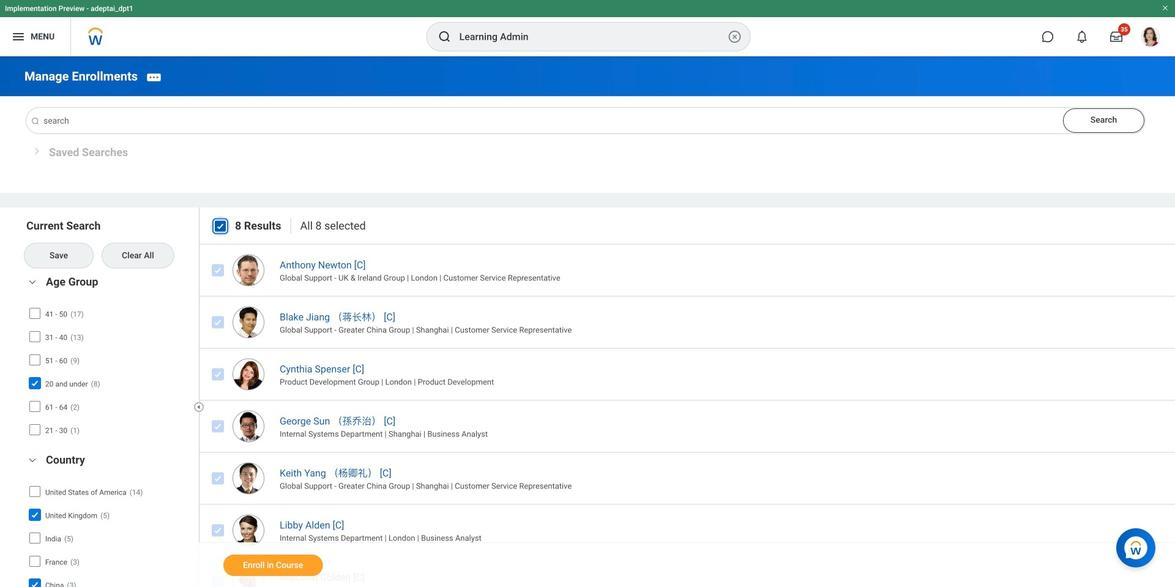 Task type: describe. For each thing, give the bounding box(es) containing it.
inbox large image
[[1111, 31, 1123, 43]]

chevron down image
[[25, 456, 40, 465]]

Search Workday  search field
[[460, 23, 725, 50]]

2 group from the top
[[24, 452, 193, 587]]

x circle image
[[728, 29, 742, 44]]

search image
[[31, 116, 40, 126]]

check small image for fifth list item from the bottom of the page
[[211, 367, 225, 382]]

profile logan mcneil image
[[1141, 27, 1161, 49]]

check small image inside tree
[[27, 376, 42, 391]]

4 list item from the top
[[199, 400, 1176, 452]]

check small image for seventh list item
[[211, 575, 225, 587]]



Task type: locate. For each thing, give the bounding box(es) containing it.
6 list item from the top
[[199, 504, 1176, 556]]

check small image
[[211, 315, 225, 330], [211, 367, 225, 382], [211, 471, 225, 486], [27, 508, 42, 522], [211, 523, 225, 538], [211, 575, 225, 587], [27, 578, 42, 587]]

1 vertical spatial tree
[[27, 482, 189, 587]]

1 tree from the top
[[27, 303, 189, 440]]

check small image
[[213, 219, 228, 234], [211, 263, 225, 278], [27, 376, 42, 391], [211, 419, 225, 434]]

list item
[[199, 244, 1176, 296], [199, 296, 1176, 348], [199, 348, 1176, 400], [199, 400, 1176, 452], [199, 452, 1176, 504], [199, 504, 1176, 556], [199, 556, 1176, 587]]

1 list item from the top
[[199, 244, 1176, 296]]

tree for chevron down icon
[[27, 303, 189, 440]]

search image
[[438, 29, 452, 44]]

None search field
[[24, 108, 1146, 134]]

justify image
[[11, 29, 26, 44]]

close environment banner image
[[1162, 4, 1170, 12]]

0 vertical spatial tree
[[27, 303, 189, 440]]

tree
[[27, 303, 189, 440], [27, 482, 189, 587]]

check small image for 2nd list item from the bottom
[[211, 523, 225, 538]]

check small image for 3rd list item from the bottom of the page
[[211, 471, 225, 486]]

chevron down image
[[25, 278, 40, 286]]

notifications large image
[[1076, 31, 1089, 43]]

check small image for second list item
[[211, 315, 225, 330]]

Manage Enrollments text field
[[26, 108, 1146, 134]]

3 list item from the top
[[199, 348, 1176, 400]]

7 list item from the top
[[199, 556, 1176, 587]]

0 vertical spatial group
[[24, 274, 193, 443]]

filter search field
[[24, 219, 201, 587]]

1 group from the top
[[24, 274, 193, 443]]

5 list item from the top
[[199, 452, 1176, 504]]

2 list item from the top
[[199, 296, 1176, 348]]

tree for chevron down image
[[27, 482, 189, 587]]

1 vertical spatial group
[[24, 452, 193, 587]]

banner
[[0, 0, 1176, 56]]

group
[[24, 274, 193, 443], [24, 452, 193, 587]]

2 tree from the top
[[27, 482, 189, 587]]

main content
[[0, 56, 1176, 587]]



Task type: vqa. For each thing, say whether or not it's contained in the screenshot.
3rd list item from the bottom of the page
yes



